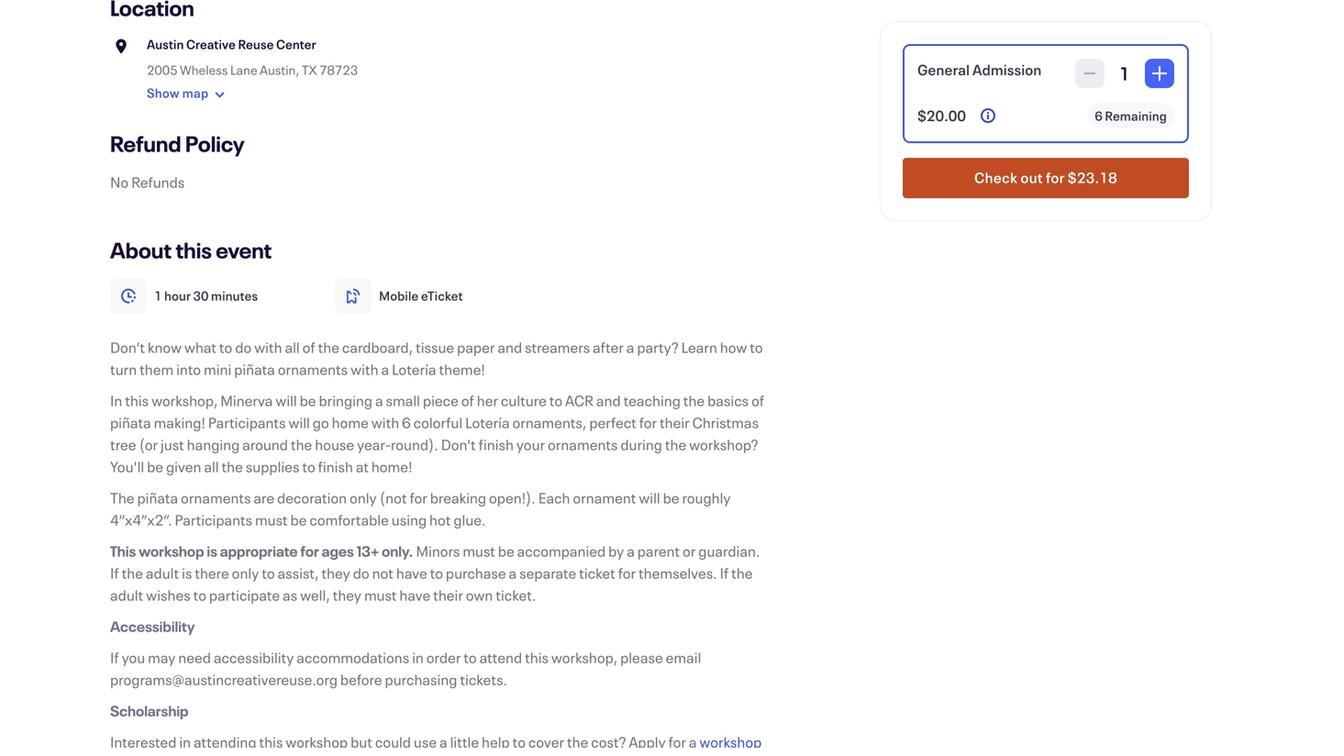 Task type: describe. For each thing, give the bounding box(es) containing it.
using
[[392, 510, 427, 530]]

30
[[193, 287, 209, 304]]

and inside don't know what to do with all of the cardboard, tissue paper and streamers after a party? learn how to turn them into mini piñata ornaments with a lotería theme!
[[498, 337, 522, 357]]

mobile
[[379, 287, 419, 304]]

1 vertical spatial finish
[[318, 457, 353, 476]]

do inside minors must be accompanied by a parent or guardian. if the adult is there only to assist, they do not have to purchase a separate ticket for themselves. if the adult wishes to participate as well, they must have their own ticket.
[[353, 563, 370, 583]]

their inside minors must be accompanied by a parent or guardian. if the adult is there only to assist, they do not have to purchase a separate ticket for themselves. if the adult wishes to participate as well, they must have their own ticket.
[[433, 585, 464, 605]]

workshop?
[[690, 435, 759, 454]]

map
[[182, 85, 209, 102]]

before
[[340, 670, 382, 689]]

year-
[[357, 435, 391, 454]]

programs@austincreativereuse.org
[[110, 670, 338, 689]]

show map
[[147, 85, 209, 102]]

participants inside the piñata ornaments are decoration only (not for breaking open!). each ornament will be roughly 4"x4"x2". participants must be comfortable using hot glue.
[[175, 510, 253, 530]]

ages
[[322, 541, 354, 561]]

attend
[[480, 648, 522, 667]]

to down minors
[[430, 563, 443, 583]]

wheless
[[180, 62, 228, 78]]

breaking
[[430, 488, 487, 508]]

you
[[122, 648, 145, 667]]

refunds
[[131, 172, 185, 192]]

workshop, inside in this workshop, minerva will be bringing a small piece of her culture to acr and teaching the basics of piñata making! participants will go home with 6 colorful lotería ornaments, perfect for their christmas tree (or just hanging around the house year-round). don't finish your ornaments during the workshop? you'll be given all the supplies to finish at home!
[[152, 391, 218, 410]]

eticket
[[421, 287, 463, 304]]

creative
[[186, 36, 236, 53]]

1
[[154, 287, 162, 304]]

if you may need accessibility accommodations in order to attend this workshop, please email programs@austincreativereuse.org before purchasing tickets.
[[110, 648, 702, 689]]

with for all
[[351, 359, 379, 379]]

well,
[[300, 585, 330, 605]]

refund
[[110, 129, 181, 158]]

1 horizontal spatial of
[[462, 391, 474, 410]]

will inside the piñata ornaments are decoration only (not for breaking open!). each ornament will be roughly 4"x4"x2". participants must be comfortable using hot glue.
[[639, 488, 661, 508]]

be down decoration
[[291, 510, 307, 530]]

order
[[427, 648, 461, 667]]

each
[[539, 488, 571, 508]]

if down guardian.
[[720, 563, 729, 583]]

show
[[147, 85, 180, 102]]

basics
[[708, 391, 749, 410]]

1 vertical spatial must
[[463, 541, 496, 561]]

must inside the piñata ornaments are decoration only (not for breaking open!). each ornament will be roughly 4"x4"x2". participants must be comfortable using hot glue.
[[255, 510, 288, 530]]

don't know what to do with all of the cardboard, tissue paper and streamers after a party? learn how to turn them into mini piñata ornaments with a lotería theme!
[[110, 337, 763, 379]]

wishes
[[146, 585, 191, 605]]

are
[[254, 488, 275, 508]]

your
[[517, 435, 545, 454]]

in
[[110, 391, 122, 410]]

is inside minors must be accompanied by a parent or guardian. if the adult is there only to assist, they do not have to purchase a separate ticket for themselves. if the adult wishes to participate as well, they must have their own ticket.
[[182, 563, 192, 583]]

tx
[[302, 62, 317, 78]]

no
[[110, 172, 129, 192]]

small
[[386, 391, 420, 410]]

1 horizontal spatial is
[[207, 541, 217, 561]]

theme!
[[439, 359, 485, 379]]

accessibility
[[110, 616, 195, 636]]

for inside the piñata ornaments are decoration only (not for breaking open!). each ornament will be roughly 4"x4"x2". participants must be comfortable using hot glue.
[[410, 488, 428, 508]]

if inside if you may need accessibility accommodations in order to attend this workshop, please email programs@austincreativereuse.org before purchasing tickets.
[[110, 648, 119, 667]]

supplies
[[246, 457, 300, 476]]

only inside the piñata ornaments are decoration only (not for breaking open!). each ornament will be roughly 4"x4"x2". participants must be comfortable using hot glue.
[[350, 488, 377, 508]]

open!).
[[489, 488, 536, 508]]

email
[[666, 648, 702, 667]]

house
[[315, 435, 355, 454]]

bringing
[[319, 391, 373, 410]]

this for in
[[125, 391, 149, 410]]

2 horizontal spatial of
[[752, 391, 765, 410]]

lane
[[230, 62, 258, 78]]

them
[[140, 359, 174, 379]]

separate
[[520, 563, 577, 583]]

a down cardboard,
[[381, 359, 389, 379]]

austin creative reuse center 2005 wheless lane austin, tx 78723
[[147, 36, 358, 78]]

about this event
[[110, 235, 272, 264]]

their inside in this workshop, minerva will be bringing a small piece of her culture to acr and teaching the basics of piñata making! participants will go home with 6 colorful lotería ornaments, perfect for their christmas tree (or just hanging around the house year-round). don't finish your ornaments during the workshop? you'll be given all the supplies to finish at home!
[[660, 413, 690, 432]]

just
[[161, 435, 184, 454]]

turn
[[110, 359, 137, 379]]

assist,
[[278, 563, 319, 583]]

learn
[[682, 337, 718, 357]]

the inside don't know what to do with all of the cardboard, tissue paper and streamers after a party? learn how to turn them into mini piñata ornaments with a lotería theme!
[[318, 337, 340, 357]]

roughly
[[682, 488, 731, 508]]

if down this
[[110, 563, 119, 583]]

purchasing
[[385, 670, 458, 689]]

minors must be accompanied by a parent or guardian. if the adult is there only to assist, they do not have to purchase a separate ticket for themselves. if the adult wishes to participate as well, they must have their own ticket.
[[110, 541, 760, 605]]

ornaments inside don't know what to do with all of the cardboard, tissue paper and streamers after a party? learn how to turn them into mini piñata ornaments with a lotería theme!
[[278, 359, 348, 379]]

streamers
[[525, 337, 590, 357]]

you'll
[[110, 457, 144, 476]]

all inside in this workshop, minerva will be bringing a small piece of her culture to acr and teaching the basics of piñata making! participants will go home with 6 colorful lotería ornaments, perfect for their christmas tree (or just hanging around the house year-round). don't finish your ornaments during the workshop? you'll be given all the supplies to finish at home!
[[204, 457, 219, 476]]

the down guardian.
[[732, 563, 753, 583]]

policy
[[185, 129, 245, 158]]

around
[[243, 435, 288, 454]]

for inside in this workshop, minerva will be bringing a small piece of her culture to acr and teaching the basics of piñata making! participants will go home with 6 colorful lotería ornaments, perfect for their christmas tree (or just hanging around the house year-round). don't finish your ornaments during the workshop? you'll be given all the supplies to finish at home!
[[640, 413, 657, 432]]

center
[[276, 36, 316, 53]]

event
[[216, 235, 272, 264]]

there
[[195, 563, 229, 583]]

hour
[[164, 287, 191, 304]]

workshop, inside if you may need accessibility accommodations in order to attend this workshop, please email programs@austincreativereuse.org before purchasing tickets.
[[552, 648, 618, 667]]

to down the there
[[193, 585, 207, 605]]

do inside don't know what to do with all of the cardboard, tissue paper and streamers after a party? learn how to turn them into mini piñata ornaments with a lotería theme!
[[235, 337, 252, 357]]

cardboard,
[[342, 337, 413, 357]]

mobile eticket
[[379, 287, 463, 304]]

or
[[683, 541, 696, 561]]

party?
[[637, 337, 679, 357]]

and inside in this workshop, minerva will be bringing a small piece of her culture to acr and teaching the basics of piñata making! participants will go home with 6 colorful lotería ornaments, perfect for their christmas tree (or just hanging around the house year-round). don't finish your ornaments during the workshop? you'll be given all the supplies to finish at home!
[[597, 391, 621, 410]]

0 vertical spatial they
[[322, 563, 350, 583]]

this inside if you may need accessibility accommodations in order to attend this workshop, please email programs@austincreativereuse.org before purchasing tickets.
[[525, 648, 549, 667]]

purchase
[[446, 563, 506, 583]]

scholarship
[[110, 701, 189, 721]]

go
[[313, 413, 329, 432]]

ticket
[[579, 563, 616, 583]]

a right "by"
[[627, 541, 635, 561]]

ornaments,
[[513, 413, 587, 432]]

need
[[178, 648, 211, 667]]

0 vertical spatial with
[[254, 337, 282, 357]]

in
[[412, 648, 424, 667]]

reuse
[[238, 36, 274, 53]]

please
[[621, 648, 663, 667]]

into
[[176, 359, 201, 379]]

for inside minors must be accompanied by a parent or guardian. if the adult is there only to assist, they do not have to purchase a separate ticket for themselves. if the adult wishes to participate as well, they must have their own ticket.
[[619, 563, 636, 583]]

tissue
[[416, 337, 455, 357]]



Task type: vqa. For each thing, say whether or not it's contained in the screenshot.
leftmost 2
no



Task type: locate. For each thing, give the bounding box(es) containing it.
with inside in this workshop, minerva will be bringing a small piece of her culture to acr and teaching the basics of piñata making! participants will go home with 6 colorful lotería ornaments, perfect for their christmas tree (or just hanging around the house year-round). don't finish your ornaments during the workshop? you'll be given all the supplies to finish at home!
[[372, 413, 400, 432]]

colorful
[[414, 413, 463, 432]]

0 horizontal spatial lotería
[[392, 359, 437, 379]]

ornaments
[[278, 359, 348, 379], [548, 435, 618, 454], [181, 488, 251, 508]]

the left cardboard,
[[318, 337, 340, 357]]

will left the go
[[289, 413, 310, 432]]

1 horizontal spatial all
[[285, 337, 300, 357]]

at
[[356, 457, 369, 476]]

culture
[[501, 391, 547, 410]]

they right "well,"
[[333, 585, 362, 605]]

0 horizontal spatial do
[[235, 337, 252, 357]]

be inside minors must be accompanied by a parent or guardian. if the adult is there only to assist, they do not have to purchase a separate ticket for themselves. if the adult wishes to participate as well, they must have their own ticket.
[[498, 541, 515, 561]]

2 vertical spatial ornaments
[[181, 488, 251, 508]]

they down ages
[[322, 563, 350, 583]]

1 horizontal spatial adult
[[146, 563, 179, 583]]

all inside don't know what to do with all of the cardboard, tissue paper and streamers after a party? learn how to turn them into mini piñata ornaments with a lotería theme!
[[285, 337, 300, 357]]

decoration
[[277, 488, 347, 508]]

1 horizontal spatial must
[[364, 585, 397, 605]]

don't
[[110, 337, 145, 357]]

piñata up tree
[[110, 413, 151, 432]]

2 vertical spatial with
[[372, 413, 400, 432]]

0 vertical spatial piñata
[[234, 359, 275, 379]]

if left you
[[110, 648, 119, 667]]

ornaments inside in this workshop, minerva will be bringing a small piece of her culture to acr and teaching the basics of piñata making! participants will go home with 6 colorful lotería ornaments, perfect for their christmas tree (or just hanging around the house year-round). don't finish your ornaments during the workshop? you'll be given all the supplies to finish at home!
[[548, 435, 618, 454]]

0 vertical spatial is
[[207, 541, 217, 561]]

1 vertical spatial all
[[204, 457, 219, 476]]

0 horizontal spatial workshop,
[[152, 391, 218, 410]]

austin,
[[260, 62, 300, 78]]

0 vertical spatial finish
[[479, 435, 514, 454]]

0 horizontal spatial this
[[125, 391, 149, 410]]

of left the her
[[462, 391, 474, 410]]

0 vertical spatial do
[[235, 337, 252, 357]]

the down hanging
[[222, 457, 243, 476]]

1 horizontal spatial and
[[597, 391, 621, 410]]

finish left your
[[479, 435, 514, 454]]

the right the during
[[665, 435, 687, 454]]

1 hour 30 minutes
[[154, 287, 258, 304]]

piñata up 4"x4"x2". on the bottom of page
[[137, 488, 178, 508]]

of inside don't know what to do with all of the cardboard, tissue paper and streamers after a party? learn how to turn them into mini piñata ornaments with a lotería theme!
[[303, 337, 315, 357]]

this right attend
[[525, 648, 549, 667]]

1 horizontal spatial this
[[176, 235, 212, 264]]

teaching
[[624, 391, 681, 410]]

do
[[235, 337, 252, 357], [353, 563, 370, 583]]

1 vertical spatial will
[[289, 413, 310, 432]]

0 horizontal spatial is
[[182, 563, 192, 583]]

this
[[176, 235, 212, 264], [125, 391, 149, 410], [525, 648, 549, 667]]

round).
[[391, 435, 439, 454]]

adult up the accessibility
[[110, 585, 143, 605]]

participants down the minerva
[[208, 413, 286, 432]]

1 vertical spatial have
[[400, 585, 431, 605]]

a inside in this workshop, minerva will be bringing a small piece of her culture to acr and teaching the basics of piñata making! participants will go home with 6 colorful lotería ornaments, perfect for their christmas tree (or just hanging around the house year-round). don't finish your ornaments during the workshop? you'll be given all the supplies to finish at home!
[[375, 391, 383, 410]]

must down 'are'
[[255, 510, 288, 530]]

must down not
[[364, 585, 397, 605]]

hanging
[[187, 435, 240, 454]]

to inside if you may need accessibility accommodations in order to attend this workshop, please email programs@austincreativereuse.org before purchasing tickets.
[[464, 648, 477, 667]]

will right the ornament
[[639, 488, 661, 508]]

1 horizontal spatial only
[[350, 488, 377, 508]]

1 horizontal spatial lotería
[[465, 413, 510, 432]]

1 vertical spatial ornaments
[[548, 435, 618, 454]]

for down "by"
[[619, 563, 636, 583]]

is
[[207, 541, 217, 561], [182, 563, 192, 583]]

tree
[[110, 435, 136, 454]]

0 vertical spatial ornaments
[[278, 359, 348, 379]]

1 horizontal spatial workshop,
[[552, 648, 618, 667]]

is left the there
[[182, 563, 192, 583]]

this for about
[[176, 235, 212, 264]]

1 vertical spatial adult
[[110, 585, 143, 605]]

1 vertical spatial they
[[333, 585, 362, 605]]

this inside in this workshop, minerva will be bringing a small piece of her culture to acr and teaching the basics of piñata making! participants will go home with 6 colorful lotería ornaments, perfect for their christmas tree (or just hanging around the house year-round). don't finish your ornaments during the workshop? you'll be given all the supplies to finish at home!
[[125, 391, 149, 410]]

workshop
[[139, 541, 204, 561]]

finish down house
[[318, 457, 353, 476]]

the down this
[[122, 563, 143, 583]]

refund policy
[[110, 129, 245, 158]]

1 vertical spatial with
[[351, 359, 379, 379]]

will
[[276, 391, 297, 410], [289, 413, 310, 432], [639, 488, 661, 508]]

the
[[110, 488, 135, 508]]

participate
[[209, 585, 280, 605]]

to up mini
[[219, 337, 233, 357]]

their down teaching
[[660, 413, 690, 432]]

ornaments inside the piñata ornaments are decoration only (not for breaking open!). each ornament will be roughly 4"x4"x2". participants must be comfortable using hot glue.
[[181, 488, 251, 508]]

0 vertical spatial this
[[176, 235, 212, 264]]

must up purchase
[[463, 541, 496, 561]]

perfect
[[590, 413, 637, 432]]

ornaments down perfect
[[548, 435, 618, 454]]

0 horizontal spatial must
[[255, 510, 288, 530]]

only inside minors must be accompanied by a parent or guardian. if the adult is there only to assist, they do not have to purchase a separate ticket for themselves. if the adult wishes to participate as well, they must have their own ticket.
[[232, 563, 259, 583]]

show map button
[[147, 79, 231, 109]]

1 vertical spatial workshop,
[[552, 648, 618, 667]]

after
[[593, 337, 624, 357]]

participants inside in this workshop, minerva will be bringing a small piece of her culture to acr and teaching the basics of piñata making! participants will go home with 6 colorful lotería ornaments, perfect for their christmas tree (or just hanging around the house year-round). don't finish your ornaments during the workshop? you'll be given all the supplies to finish at home!
[[208, 413, 286, 432]]

for up using
[[410, 488, 428, 508]]

piñata inside don't know what to do with all of the cardboard, tissue paper and streamers after a party? learn how to turn them into mini piñata ornaments with a lotería theme!
[[234, 359, 275, 379]]

1 horizontal spatial ornaments
[[278, 359, 348, 379]]

2 vertical spatial will
[[639, 488, 661, 508]]

workshop, left please
[[552, 648, 618, 667]]

with down cardboard,
[[351, 359, 379, 379]]

to down this workshop is appropriate for ages 13+ only.
[[262, 563, 275, 583]]

if
[[110, 563, 119, 583], [720, 563, 729, 583], [110, 648, 119, 667]]

home
[[332, 413, 369, 432]]

0 vertical spatial will
[[276, 391, 297, 410]]

for up assist,
[[301, 541, 319, 561]]

1 horizontal spatial finish
[[479, 435, 514, 454]]

this up '30'
[[176, 235, 212, 264]]

parent
[[638, 541, 680, 561]]

2 horizontal spatial must
[[463, 541, 496, 561]]

0 horizontal spatial only
[[232, 563, 259, 583]]

1 horizontal spatial their
[[660, 413, 690, 432]]

this right in
[[125, 391, 149, 410]]

and
[[498, 337, 522, 357], [597, 391, 621, 410]]

mini
[[204, 359, 232, 379]]

a left small
[[375, 391, 383, 410]]

0 horizontal spatial of
[[303, 337, 315, 357]]

to right how
[[750, 337, 763, 357]]

adult up wishes
[[146, 563, 179, 583]]

workshop,
[[152, 391, 218, 410], [552, 648, 618, 667]]

by
[[609, 541, 625, 561]]

lotería down the her
[[465, 413, 510, 432]]

minutes
[[211, 287, 258, 304]]

0 vertical spatial adult
[[146, 563, 179, 583]]

lotería inside in this workshop, minerva will be bringing a small piece of her culture to acr and teaching the basics of piñata making! participants will go home with 6 colorful lotería ornaments, perfect for their christmas tree (or just hanging around the house year-round). don't finish your ornaments during the workshop? you'll be given all the supplies to finish at home!
[[465, 413, 510, 432]]

lotería inside don't know what to do with all of the cardboard, tissue paper and streamers after a party? learn how to turn them into mini piñata ornaments with a lotería theme!
[[392, 359, 437, 379]]

their
[[660, 413, 690, 432], [433, 585, 464, 605]]

minors
[[416, 541, 460, 561]]

for
[[640, 413, 657, 432], [410, 488, 428, 508], [301, 541, 319, 561], [619, 563, 636, 583]]

0 horizontal spatial and
[[498, 337, 522, 357]]

1 vertical spatial is
[[182, 563, 192, 583]]

1 vertical spatial their
[[433, 585, 464, 605]]

0 vertical spatial workshop,
[[152, 391, 218, 410]]

6
[[402, 413, 411, 432]]

lotería down "tissue"
[[392, 359, 437, 379]]

making!
[[154, 413, 206, 432]]

4"x4"x2".
[[110, 510, 172, 530]]

during
[[621, 435, 663, 454]]

0 vertical spatial their
[[660, 413, 690, 432]]

a right after
[[627, 337, 635, 357]]

workshop, up making!
[[152, 391, 218, 410]]

for down teaching
[[640, 413, 657, 432]]

with for bringing
[[372, 413, 400, 432]]

piece
[[423, 391, 459, 410]]

13+
[[357, 541, 379, 561]]

1 horizontal spatial do
[[353, 563, 370, 583]]

participants
[[208, 413, 286, 432], [175, 510, 253, 530]]

0 vertical spatial must
[[255, 510, 288, 530]]

0 horizontal spatial adult
[[110, 585, 143, 605]]

appropriate
[[220, 541, 298, 561]]

they
[[322, 563, 350, 583], [333, 585, 362, 605]]

with up the minerva
[[254, 337, 282, 357]]

not
[[372, 563, 394, 583]]

know
[[148, 337, 182, 357]]

participants up workshop
[[175, 510, 253, 530]]

piñata inside the piñata ornaments are decoration only (not for breaking open!). each ornament will be roughly 4"x4"x2". participants must be comfortable using hot glue.
[[137, 488, 178, 508]]

her
[[477, 391, 499, 410]]

home!
[[372, 457, 413, 476]]

glue.
[[454, 510, 486, 530]]

and up perfect
[[597, 391, 621, 410]]

christmas
[[693, 413, 759, 432]]

1 vertical spatial and
[[597, 391, 621, 410]]

be up the go
[[300, 391, 316, 410]]

ornament
[[573, 488, 637, 508]]

2 horizontal spatial this
[[525, 648, 549, 667]]

what
[[184, 337, 217, 357]]

austin
[[147, 36, 184, 53]]

do right what on the left of the page
[[235, 337, 252, 357]]

of right 'basics'
[[752, 391, 765, 410]]

with left 6
[[372, 413, 400, 432]]

in this workshop, minerva will be bringing a small piece of her culture to acr and teaching the basics of piñata making! participants will go home with 6 colorful lotería ornaments, perfect for their christmas tree (or just hanging around the house year-round). don't finish your ornaments during the workshop? you'll be given all the supplies to finish at home!
[[110, 391, 765, 476]]

to
[[219, 337, 233, 357], [750, 337, 763, 357], [550, 391, 563, 410], [302, 457, 316, 476], [262, 563, 275, 583], [430, 563, 443, 583], [193, 585, 207, 605], [464, 648, 477, 667]]

78723
[[320, 62, 358, 78]]

and right paper
[[498, 337, 522, 357]]

1 vertical spatial do
[[353, 563, 370, 583]]

is up the there
[[207, 541, 217, 561]]

given
[[166, 457, 201, 476]]

only up "participate"
[[232, 563, 259, 583]]

to up the tickets.
[[464, 648, 477, 667]]

a up ticket.
[[509, 563, 517, 583]]

0 horizontal spatial all
[[204, 457, 219, 476]]

to up "ornaments,"
[[550, 391, 563, 410]]

to up decoration
[[302, 457, 316, 476]]

the left 'basics'
[[684, 391, 705, 410]]

their left "own"
[[433, 585, 464, 605]]

1 vertical spatial only
[[232, 563, 259, 583]]

0 horizontal spatial finish
[[318, 457, 353, 476]]

be down (or
[[147, 457, 163, 476]]

0 vertical spatial participants
[[208, 413, 286, 432]]

piñata up the minerva
[[234, 359, 275, 379]]

will right the minerva
[[276, 391, 297, 410]]

0 vertical spatial lotería
[[392, 359, 437, 379]]

piñata inside in this workshop, minerva will be bringing a small piece of her culture to acr and teaching the basics of piñata making! participants will go home with 6 colorful lotería ornaments, perfect for their christmas tree (or just hanging around the house year-round). don't finish your ornaments during the workshop? you'll be given all the supplies to finish at home!
[[110, 413, 151, 432]]

0 horizontal spatial their
[[433, 585, 464, 605]]

1 vertical spatial lotería
[[465, 413, 510, 432]]

this workshop is appropriate for ages 13+ only.
[[110, 541, 414, 561]]

own
[[466, 585, 493, 605]]

be left roughly
[[663, 488, 680, 508]]

all
[[285, 337, 300, 357], [204, 457, 219, 476]]

ornaments up bringing
[[278, 359, 348, 379]]

only up comfortable
[[350, 488, 377, 508]]

2 vertical spatial piñata
[[137, 488, 178, 508]]

the left house
[[291, 435, 312, 454]]

of left cardboard,
[[303, 337, 315, 357]]

ornaments down given
[[181, 488, 251, 508]]

0 vertical spatial have
[[396, 563, 428, 583]]

this
[[110, 541, 136, 561]]

1 vertical spatial piñata
[[110, 413, 151, 432]]

0 horizontal spatial ornaments
[[181, 488, 251, 508]]

2 horizontal spatial ornaments
[[548, 435, 618, 454]]

don't
[[441, 435, 476, 454]]

2 vertical spatial must
[[364, 585, 397, 605]]

0 vertical spatial only
[[350, 488, 377, 508]]

(not
[[380, 488, 407, 508]]

0 vertical spatial all
[[285, 337, 300, 357]]

1 vertical spatial participants
[[175, 510, 253, 530]]

2 vertical spatial this
[[525, 648, 549, 667]]

0 vertical spatial and
[[498, 337, 522, 357]]

1 vertical spatial this
[[125, 391, 149, 410]]

hot
[[430, 510, 451, 530]]

be up purchase
[[498, 541, 515, 561]]

do left not
[[353, 563, 370, 583]]



